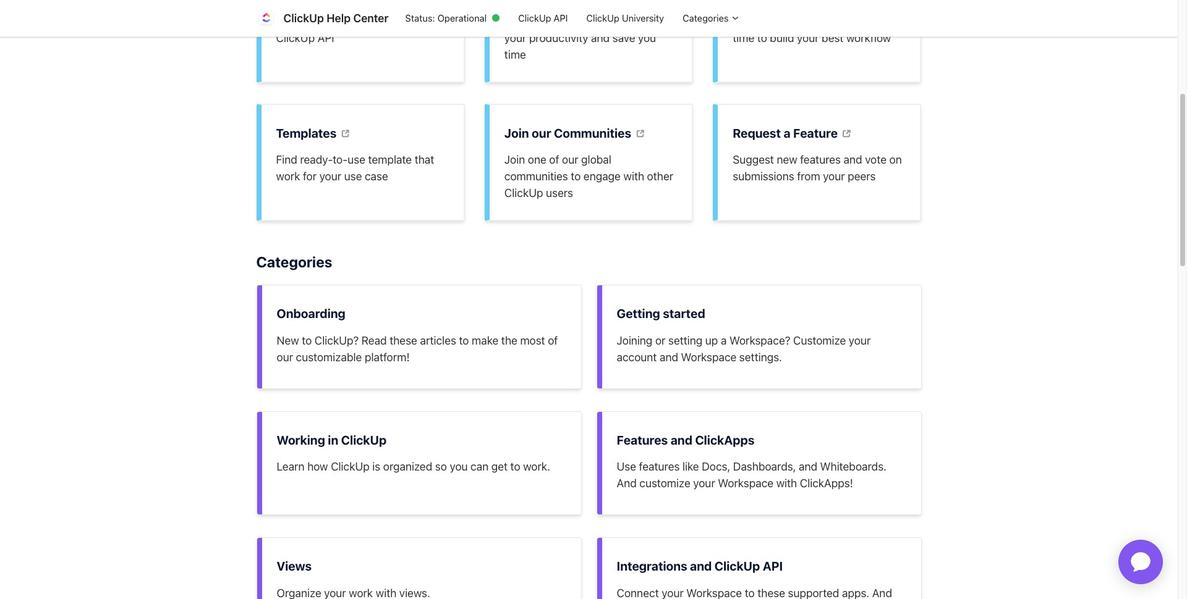 Task type: vqa. For each thing, say whether or not it's contained in the screenshot.
Join one of our global communities to engage with other ClickUp users
yes



Task type: locate. For each thing, give the bounding box(es) containing it.
the inside the view our documentation for the clickup api
[[416, 15, 432, 28]]

in
[[860, 15, 869, 28], [328, 433, 338, 447]]

join for join our communities
[[504, 126, 529, 140]]

up right setting
[[705, 334, 718, 347]]

is
[[372, 461, 380, 474]]

and inside the use features like docs, dashboards, and whiteboards. and customize your workspace with clickapps!
[[799, 461, 817, 474]]

1 vertical spatial workspace
[[718, 477, 774, 490]]

vote
[[865, 153, 887, 166]]

in up how
[[328, 433, 338, 447]]

up inside the level up your skills to increase your productivity and save you time
[[533, 15, 546, 28]]

1 horizontal spatial time
[[733, 31, 755, 44]]

help
[[327, 12, 351, 25]]

clickup help center link
[[256, 8, 396, 28]]

you
[[638, 31, 656, 44], [450, 461, 468, 474]]

workspace down dashboards, at bottom right
[[718, 477, 774, 490]]

your right from
[[823, 170, 845, 183]]

0 horizontal spatial for
[[303, 170, 317, 183]]

use down to-
[[344, 170, 362, 183]]

1 vertical spatial of
[[548, 334, 558, 347]]

your down to-
[[319, 170, 341, 183]]

with inside the use features like docs, dashboards, and whiteboards. and customize your workspace with clickapps!
[[776, 477, 797, 490]]

0 vertical spatial features
[[800, 153, 841, 166]]

1 horizontal spatial for
[[400, 15, 413, 28]]

real-
[[872, 15, 895, 28]]

to
[[600, 15, 610, 28], [757, 31, 767, 44], [571, 170, 581, 183], [302, 334, 312, 347], [459, 334, 469, 347], [511, 461, 520, 474]]

0 vertical spatial time
[[733, 31, 755, 44]]

join
[[733, 15, 753, 28], [504, 126, 529, 140], [504, 153, 525, 166]]

our up one
[[532, 126, 551, 140]]

joining or setting up a workspace? customize your account and workspace settings.
[[617, 334, 871, 364]]

join for join our platform experts in real- time to build your best workflow
[[733, 15, 753, 28]]

you right so
[[450, 461, 468, 474]]

workspace for getting started
[[681, 351, 737, 364]]

you inside the level up your skills to increase your productivity and save you time
[[638, 31, 656, 44]]

join for join one of our global communities to engage with other clickup users
[[504, 153, 525, 166]]

0 horizontal spatial categories
[[256, 254, 332, 271]]

use
[[348, 153, 365, 166], [344, 170, 362, 183]]

the inside new to clickup? read these articles to make the most of our customizable platform!
[[501, 334, 517, 347]]

request a feature
[[733, 126, 841, 140]]

join left platform
[[733, 15, 753, 28]]

center
[[353, 12, 389, 25]]

0 vertical spatial with
[[624, 170, 644, 183]]

0 vertical spatial categories
[[683, 13, 731, 24]]

the left most
[[501, 334, 517, 347]]

onboarding
[[277, 307, 346, 321]]

docs,
[[702, 461, 730, 474]]

0 vertical spatial the
[[416, 15, 432, 28]]

0 horizontal spatial in
[[328, 433, 338, 447]]

with
[[624, 170, 644, 183], [776, 477, 797, 490]]

join left one
[[504, 153, 525, 166]]

clickapps!
[[800, 477, 853, 490]]

0 vertical spatial for
[[400, 15, 413, 28]]

time
[[733, 31, 755, 44], [504, 48, 526, 61]]

0 vertical spatial up
[[533, 15, 546, 28]]

clickup university link
[[577, 7, 673, 30]]

up right level
[[533, 15, 546, 28]]

1 horizontal spatial you
[[638, 31, 656, 44]]

of right one
[[549, 153, 559, 166]]

global
[[581, 153, 611, 166]]

0 horizontal spatial api
[[318, 31, 334, 44]]

communities
[[554, 126, 631, 140]]

you down "university"
[[638, 31, 656, 44]]

our up build
[[756, 15, 773, 28]]

new
[[277, 334, 299, 347]]

and
[[617, 477, 637, 490]]

your up "productivity"
[[549, 15, 571, 28]]

0 horizontal spatial a
[[721, 334, 727, 347]]

platform!
[[365, 351, 410, 364]]

1 vertical spatial time
[[504, 48, 526, 61]]

your down platform
[[797, 31, 819, 44]]

our left global
[[562, 153, 578, 166]]

1 vertical spatial join
[[504, 126, 529, 140]]

our down the new
[[277, 351, 293, 364]]

and down the or
[[660, 351, 678, 364]]

use up case
[[348, 153, 365, 166]]

clickup api link
[[509, 7, 577, 30]]

a inside joining or setting up a workspace? customize your account and workspace settings.
[[721, 334, 727, 347]]

clickup university
[[586, 13, 664, 24]]

1 vertical spatial categories
[[256, 254, 332, 271]]

dashboards,
[[733, 461, 796, 474]]

0 vertical spatial use
[[348, 153, 365, 166]]

categories inside popup button
[[683, 13, 731, 24]]

skills
[[573, 15, 598, 28]]

2 vertical spatial join
[[504, 153, 525, 166]]

our inside new to clickup? read these articles to make the most of our customizable platform!
[[277, 351, 293, 364]]

clickup api
[[518, 13, 568, 24]]

make
[[472, 334, 499, 347]]

2 vertical spatial api
[[763, 560, 783, 574]]

join our platform experts in real- time to build your best workflow
[[733, 15, 895, 44]]

1 horizontal spatial categories
[[683, 13, 731, 24]]

platform
[[776, 15, 817, 28]]

can
[[471, 461, 489, 474]]

workspace inside the use features like docs, dashboards, and whiteboards. and customize your workspace with clickapps!
[[718, 477, 774, 490]]

clickup help help center home page image
[[256, 8, 276, 28]]

0 horizontal spatial the
[[416, 15, 432, 28]]

0 vertical spatial api
[[554, 13, 568, 24]]

the
[[416, 15, 432, 28], [501, 334, 517, 347]]

your down "docs,"
[[693, 477, 715, 490]]

how
[[307, 461, 328, 474]]

for down ready-
[[303, 170, 317, 183]]

1 vertical spatial for
[[303, 170, 317, 183]]

join inside join one of our global communities to engage with other clickup users
[[504, 153, 525, 166]]

workspace down setting
[[681, 351, 737, 364]]

our
[[303, 15, 319, 28], [756, 15, 773, 28], [532, 126, 551, 140], [562, 153, 578, 166], [277, 351, 293, 364]]

time inside join our platform experts in real- time to build your best workflow
[[733, 31, 755, 44]]

1 horizontal spatial features
[[800, 153, 841, 166]]

1 horizontal spatial up
[[705, 334, 718, 347]]

1 vertical spatial the
[[501, 334, 517, 347]]

join inside join our platform experts in real- time to build your best workflow
[[733, 15, 753, 28]]

clickup inside the view our documentation for the clickup api
[[276, 31, 315, 44]]

0 vertical spatial a
[[784, 126, 791, 140]]

0 vertical spatial of
[[549, 153, 559, 166]]

and up clickapps!
[[799, 461, 817, 474]]

to right the new
[[302, 334, 312, 347]]

most
[[520, 334, 545, 347]]

build
[[770, 31, 794, 44]]

your inside suggest new features and vote on submissions from your peers
[[823, 170, 845, 183]]

new to clickup? read these articles to make the most of our customizable platform!
[[277, 334, 558, 364]]

with left other
[[624, 170, 644, 183]]

one
[[528, 153, 546, 166]]

time inside the level up your skills to increase your productivity and save you time
[[504, 48, 526, 61]]

1 vertical spatial up
[[705, 334, 718, 347]]

a left workspace?
[[721, 334, 727, 347]]

0 vertical spatial in
[[860, 15, 869, 28]]

status: operational
[[405, 13, 487, 24]]

joining
[[617, 334, 653, 347]]

clickup?
[[315, 334, 359, 347]]

features
[[617, 433, 668, 447]]

our for documentation
[[303, 15, 319, 28]]

1 vertical spatial api
[[318, 31, 334, 44]]

get
[[491, 461, 508, 474]]

on
[[890, 153, 902, 166]]

level
[[504, 15, 530, 28]]

and
[[591, 31, 610, 44], [844, 153, 862, 166], [660, 351, 678, 364], [671, 433, 693, 447], [799, 461, 817, 474], [690, 560, 712, 574]]

workspace?
[[730, 334, 791, 347]]

application
[[1104, 526, 1178, 600]]

and down the 'skills'
[[591, 31, 610, 44]]

1 horizontal spatial the
[[501, 334, 517, 347]]

workspace
[[681, 351, 737, 364], [718, 477, 774, 490]]

clickup
[[284, 12, 324, 25], [518, 13, 551, 24], [586, 13, 619, 24], [276, 31, 315, 44], [504, 187, 543, 200], [341, 433, 387, 447], [331, 461, 370, 474], [715, 560, 760, 574]]

for right the "center"
[[400, 15, 413, 28]]

to up users
[[571, 170, 581, 183]]

0 vertical spatial workspace
[[681, 351, 737, 364]]

the left operational
[[416, 15, 432, 28]]

2 horizontal spatial api
[[763, 560, 783, 574]]

to left make on the left
[[459, 334, 469, 347]]

0 vertical spatial you
[[638, 31, 656, 44]]

our inside the view our documentation for the clickup api
[[303, 15, 319, 28]]

features up customize
[[639, 461, 680, 474]]

1 horizontal spatial in
[[860, 15, 869, 28]]

workspace inside joining or setting up a workspace? customize your account and workspace settings.
[[681, 351, 737, 364]]

1 horizontal spatial a
[[784, 126, 791, 140]]

our inside join our platform experts in real- time to build your best workflow
[[756, 15, 773, 28]]

1 vertical spatial with
[[776, 477, 797, 490]]

time down level
[[504, 48, 526, 61]]

features up from
[[800, 153, 841, 166]]

api inside the view our documentation for the clickup api
[[318, 31, 334, 44]]

of inside new to clickup? read these articles to make the most of our customizable platform!
[[548, 334, 558, 347]]

a up new
[[784, 126, 791, 140]]

0 horizontal spatial up
[[533, 15, 546, 28]]

our right view
[[303, 15, 319, 28]]

features
[[800, 153, 841, 166], [639, 461, 680, 474]]

templates
[[276, 126, 339, 140]]

with down dashboards, at bottom right
[[776, 477, 797, 490]]

1 horizontal spatial with
[[776, 477, 797, 490]]

users
[[546, 187, 573, 200]]

your right customize
[[849, 334, 871, 347]]

to left build
[[757, 31, 767, 44]]

workflow
[[846, 31, 891, 44]]

to right the get
[[511, 461, 520, 474]]

status:
[[405, 13, 435, 24]]

of
[[549, 153, 559, 166], [548, 334, 558, 347]]

1 vertical spatial features
[[639, 461, 680, 474]]

0 vertical spatial join
[[733, 15, 753, 28]]

work.
[[523, 461, 550, 474]]

0 horizontal spatial with
[[624, 170, 644, 183]]

experts
[[820, 15, 857, 28]]

1 vertical spatial you
[[450, 461, 468, 474]]

workspace for features and clickapps
[[718, 477, 774, 490]]

and up the peers
[[844, 153, 862, 166]]

to right the 'skills'
[[600, 15, 610, 28]]

settings.
[[739, 351, 782, 364]]

and up like
[[671, 433, 693, 447]]

clickup inside join one of our global communities to engage with other clickup users
[[504, 187, 543, 200]]

join up one
[[504, 126, 529, 140]]

for inside the view our documentation for the clickup api
[[400, 15, 413, 28]]

0 horizontal spatial features
[[639, 461, 680, 474]]

or
[[655, 334, 666, 347]]

1 vertical spatial a
[[721, 334, 727, 347]]

ready-
[[300, 153, 333, 166]]

learn how clickup is organized so you can get to work.
[[277, 461, 550, 474]]

our for platform
[[756, 15, 773, 28]]

in up workflow
[[860, 15, 869, 28]]

in inside join our platform experts in real- time to build your best workflow
[[860, 15, 869, 28]]

our inside join one of our global communities to engage with other clickup users
[[562, 153, 578, 166]]

of right most
[[548, 334, 558, 347]]

time down categories popup button
[[733, 31, 755, 44]]

0 horizontal spatial time
[[504, 48, 526, 61]]

1 horizontal spatial api
[[554, 13, 568, 24]]



Task type: describe. For each thing, give the bounding box(es) containing it.
setting
[[668, 334, 703, 347]]

read
[[362, 334, 387, 347]]

and inside the level up your skills to increase your productivity and save you time
[[591, 31, 610, 44]]

increase
[[613, 15, 655, 28]]

customize
[[793, 334, 846, 347]]

level up your skills to increase your productivity and save you time link
[[485, 0, 693, 83]]

join one of our global communities to engage with other clickup users
[[504, 153, 673, 200]]

views
[[277, 560, 312, 574]]

use features like docs, dashboards, and whiteboards. and customize your workspace with clickapps!
[[617, 461, 887, 490]]

feature
[[793, 126, 838, 140]]

save
[[613, 31, 635, 44]]

case
[[365, 170, 388, 183]]

suggest new features and vote on submissions from your peers
[[733, 153, 902, 183]]

to inside join one of our global communities to engage with other clickup users
[[571, 170, 581, 183]]

features inside the use features like docs, dashboards, and whiteboards. and customize your workspace with clickapps!
[[639, 461, 680, 474]]

whiteboards.
[[820, 461, 887, 474]]

view our documentation for the clickup api
[[276, 15, 432, 44]]

to inside join our platform experts in real- time to build your best workflow
[[757, 31, 767, 44]]

template
[[368, 153, 412, 166]]

to inside the level up your skills to increase your productivity and save you time
[[600, 15, 610, 28]]

0 horizontal spatial you
[[450, 461, 468, 474]]

join our communities
[[504, 126, 634, 140]]

account
[[617, 351, 657, 364]]

clickup inside 'link'
[[586, 13, 619, 24]]

1 vertical spatial in
[[328, 433, 338, 447]]

started
[[663, 307, 705, 321]]

and inside joining or setting up a workspace? customize your account and workspace settings.
[[660, 351, 678, 364]]

view our documentation for the clickup api link
[[256, 0, 465, 83]]

peers
[[848, 170, 876, 183]]

request
[[733, 126, 781, 140]]

learn
[[277, 461, 305, 474]]

from
[[797, 170, 820, 183]]

integrations
[[617, 560, 687, 574]]

api inside integrations and clickup api link
[[763, 560, 783, 574]]

and right integrations at the bottom of the page
[[690, 560, 712, 574]]

like
[[683, 461, 699, 474]]

work
[[276, 170, 300, 183]]

submissions
[[733, 170, 794, 183]]

view
[[276, 15, 300, 28]]

views link
[[257, 539, 581, 600]]

up inside joining or setting up a workspace? customize your account and workspace settings.
[[705, 334, 718, 347]]

engage
[[584, 170, 621, 183]]

productivity
[[529, 31, 588, 44]]

1 vertical spatial use
[[344, 170, 362, 183]]

customize
[[640, 477, 691, 490]]

your inside join our platform experts in real- time to build your best workflow
[[797, 31, 819, 44]]

use
[[617, 461, 636, 474]]

organized
[[383, 461, 432, 474]]

features inside suggest new features and vote on submissions from your peers
[[800, 153, 841, 166]]

features and clickapps
[[617, 433, 755, 447]]

customizable
[[296, 351, 362, 364]]

api inside clickup api link
[[554, 13, 568, 24]]

these
[[390, 334, 417, 347]]

find
[[276, 153, 297, 166]]

your inside find ready-to-use template that work for your use case
[[319, 170, 341, 183]]

working
[[277, 433, 325, 447]]

getting started
[[617, 307, 705, 321]]

clickup help center
[[284, 12, 389, 25]]

suggest
[[733, 153, 774, 166]]

your down level
[[504, 31, 526, 44]]

integrations and clickup api link
[[597, 539, 921, 600]]

articles
[[420, 334, 456, 347]]

university
[[622, 13, 664, 24]]

integrations and clickup api
[[617, 560, 783, 574]]

of inside join one of our global communities to engage with other clickup users
[[549, 153, 559, 166]]

your inside the use features like docs, dashboards, and whiteboards. and customize your workspace with clickapps!
[[693, 477, 715, 490]]

with inside join one of our global communities to engage with other clickup users
[[624, 170, 644, 183]]

that
[[415, 153, 434, 166]]

documentation
[[322, 15, 397, 28]]

other
[[647, 170, 673, 183]]

and inside suggest new features and vote on submissions from your peers
[[844, 153, 862, 166]]

categories button
[[673, 7, 750, 30]]

your inside joining or setting up a workspace? customize your account and workspace settings.
[[849, 334, 871, 347]]

communities
[[504, 170, 568, 183]]

new
[[777, 153, 797, 166]]

level up your skills to increase your productivity and save you time
[[504, 15, 656, 61]]

our for communities
[[532, 126, 551, 140]]

getting
[[617, 307, 660, 321]]

to-
[[333, 153, 348, 166]]

operational
[[438, 13, 487, 24]]

find ready-to-use template that work for your use case
[[276, 153, 434, 183]]

for inside find ready-to-use template that work for your use case
[[303, 170, 317, 183]]

clickapps
[[695, 433, 755, 447]]

working in clickup
[[277, 433, 387, 447]]

so
[[435, 461, 447, 474]]

best
[[822, 31, 844, 44]]



